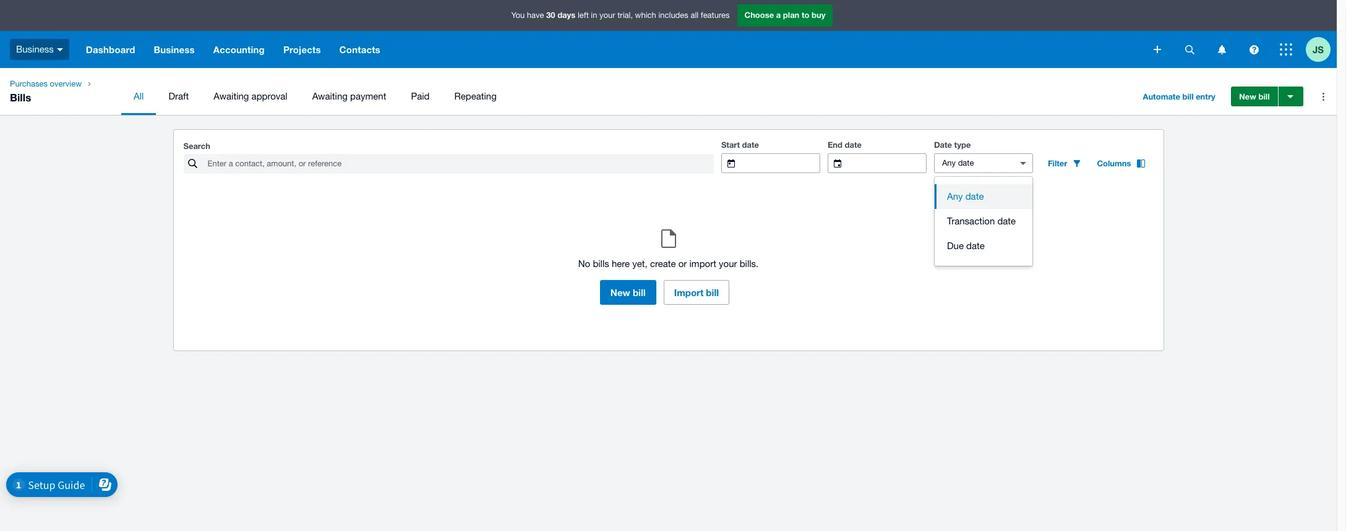 Task type: vqa. For each thing, say whether or not it's contained in the screenshot.
details for Contact details
no



Task type: describe. For each thing, give the bounding box(es) containing it.
purchases overview
[[10, 79, 82, 89]]

projects
[[283, 44, 321, 55]]

Search field
[[206, 155, 714, 173]]

days
[[558, 10, 576, 20]]

automate bill entry
[[1144, 92, 1216, 102]]

contacts button
[[330, 31, 390, 68]]

a
[[777, 10, 781, 20]]

repeating link
[[442, 78, 509, 115]]

menu inside bills navigation
[[121, 78, 1126, 115]]

business inside dropdown button
[[154, 44, 195, 55]]

purchases overview link
[[5, 78, 87, 90]]

awaiting for awaiting payment
[[312, 91, 348, 102]]

import
[[690, 259, 717, 269]]

have
[[527, 11, 544, 20]]

your inside you have 30 days left in your trial, which includes all features
[[600, 11, 616, 20]]

to
[[802, 10, 810, 20]]

new bill button inside bills navigation
[[1232, 87, 1279, 106]]

banner containing js
[[0, 0, 1338, 68]]

automate bill entry button
[[1136, 87, 1224, 106]]

columns button
[[1090, 154, 1154, 173]]

search
[[184, 141, 210, 151]]

accounting button
[[204, 31, 274, 68]]

awaiting for awaiting approval
[[214, 91, 249, 102]]

all link
[[121, 78, 156, 115]]

no bills here yet, create or import your bills.
[[579, 259, 759, 269]]

purchases
[[10, 79, 48, 89]]

start date
[[722, 140, 760, 150]]

overflow menu image
[[1312, 84, 1337, 109]]

choose a plan to buy
[[745, 10, 826, 20]]

new inside bills navigation
[[1240, 92, 1257, 102]]

date for start date
[[743, 140, 760, 150]]

includes
[[659, 11, 689, 20]]

any date
[[948, 191, 985, 202]]

all
[[691, 11, 699, 20]]

type
[[955, 140, 971, 150]]

buy
[[812, 10, 826, 20]]

repeating
[[455, 91, 497, 102]]

in
[[591, 11, 598, 20]]

entry
[[1197, 92, 1216, 102]]

Start date field
[[745, 154, 820, 173]]

bill inside popup button
[[1183, 92, 1194, 102]]

no
[[579, 259, 591, 269]]

business button
[[0, 31, 77, 68]]

awaiting approval
[[214, 91, 288, 102]]

left
[[578, 11, 589, 20]]

js
[[1314, 44, 1325, 55]]

plan
[[784, 10, 800, 20]]

1 vertical spatial new bill button
[[600, 280, 657, 305]]

yet,
[[633, 259, 648, 269]]

dashboard link
[[77, 31, 145, 68]]

awaiting payment link
[[300, 78, 399, 115]]

30
[[547, 10, 556, 20]]

date for transaction date
[[998, 216, 1017, 227]]

all
[[134, 91, 144, 102]]

1 horizontal spatial svg image
[[1219, 45, 1227, 54]]

0 horizontal spatial new
[[611, 287, 631, 298]]



Task type: locate. For each thing, give the bounding box(es) containing it.
navigation containing dashboard
[[77, 31, 1146, 68]]

date for end date
[[845, 140, 862, 150]]

here
[[612, 259, 630, 269]]

0 vertical spatial your
[[600, 11, 616, 20]]

filter
[[1049, 158, 1068, 168]]

0 vertical spatial new
[[1240, 92, 1257, 102]]

paid
[[411, 91, 430, 102]]

group containing any date
[[935, 177, 1033, 266]]

awaiting left 'payment'
[[312, 91, 348, 102]]

menu containing all
[[121, 78, 1126, 115]]

new
[[1240, 92, 1257, 102], [611, 287, 631, 298]]

paid link
[[399, 78, 442, 115]]

awaiting
[[214, 91, 249, 102], [312, 91, 348, 102]]

or
[[679, 259, 687, 269]]

End date field
[[852, 154, 927, 173]]

0 horizontal spatial svg image
[[1154, 46, 1162, 53]]

0 horizontal spatial new bill button
[[600, 280, 657, 305]]

bills.
[[740, 259, 759, 269]]

2 awaiting from the left
[[312, 91, 348, 102]]

js button
[[1307, 31, 1338, 68]]

approval
[[252, 91, 288, 102]]

0 horizontal spatial business
[[16, 44, 54, 54]]

bills
[[10, 91, 31, 104]]

group
[[935, 177, 1033, 266]]

business up draft
[[154, 44, 195, 55]]

1 horizontal spatial awaiting
[[312, 91, 348, 102]]

awaiting approval link
[[201, 78, 300, 115]]

0 vertical spatial new bill
[[1240, 92, 1271, 102]]

new right entry
[[1240, 92, 1257, 102]]

payment
[[350, 91, 387, 102]]

new bill button down here
[[600, 280, 657, 305]]

draft
[[169, 91, 189, 102]]

list box containing any date
[[935, 177, 1033, 266]]

awaiting payment
[[312, 91, 387, 102]]

transaction date button
[[935, 209, 1033, 234]]

new bill inside bills navigation
[[1240, 92, 1271, 102]]

bills
[[593, 259, 610, 269]]

date right due
[[967, 241, 985, 251]]

date down any date button
[[998, 216, 1017, 227]]

you have 30 days left in your trial, which includes all features
[[512, 10, 730, 20]]

bill down the yet,
[[633, 287, 646, 298]]

date for any date
[[966, 191, 985, 202]]

1 horizontal spatial new bill button
[[1232, 87, 1279, 106]]

choose
[[745, 10, 775, 20]]

svg image
[[1219, 45, 1227, 54], [1154, 46, 1162, 53]]

your right in
[[600, 11, 616, 20]]

0 horizontal spatial awaiting
[[214, 91, 249, 102]]

1 horizontal spatial new
[[1240, 92, 1257, 102]]

filter button
[[1041, 154, 1090, 173]]

business button
[[145, 31, 204, 68]]

navigation
[[77, 31, 1146, 68]]

dashboard
[[86, 44, 135, 55]]

new bill down here
[[611, 287, 646, 298]]

due
[[948, 241, 964, 251]]

columns
[[1098, 158, 1132, 168]]

any
[[948, 191, 964, 202]]

business up purchases
[[16, 44, 54, 54]]

any date button
[[935, 184, 1033, 209]]

transaction date
[[948, 216, 1017, 227]]

features
[[701, 11, 730, 20]]

import
[[675, 287, 704, 298]]

business inside popup button
[[16, 44, 54, 54]]

draft link
[[156, 78, 201, 115]]

new bill
[[1240, 92, 1271, 102], [611, 287, 646, 298]]

bill right entry
[[1259, 92, 1271, 102]]

due date button
[[935, 234, 1033, 259]]

bill
[[1183, 92, 1194, 102], [1259, 92, 1271, 102], [633, 287, 646, 298], [707, 287, 719, 298]]

new bill button right entry
[[1232, 87, 1279, 106]]

bills navigation
[[0, 68, 1338, 115]]

1 vertical spatial new bill
[[611, 287, 646, 298]]

Date type field
[[935, 154, 1010, 173]]

0 horizontal spatial your
[[600, 11, 616, 20]]

1 vertical spatial new
[[611, 287, 631, 298]]

business
[[16, 44, 54, 54], [154, 44, 195, 55]]

transaction
[[948, 216, 996, 227]]

date right end
[[845, 140, 862, 150]]

due date
[[948, 241, 985, 251]]

menu
[[121, 78, 1126, 115]]

new bill button
[[1232, 87, 1279, 106], [600, 280, 657, 305]]

date right any
[[966, 191, 985, 202]]

0 vertical spatial new bill button
[[1232, 87, 1279, 106]]

start
[[722, 140, 740, 150]]

1 horizontal spatial new bill
[[1240, 92, 1271, 102]]

import bill
[[675, 287, 719, 298]]

your left the bills.
[[719, 259, 738, 269]]

end date
[[828, 140, 862, 150]]

new down here
[[611, 287, 631, 298]]

1 vertical spatial your
[[719, 259, 738, 269]]

date
[[935, 140, 953, 150]]

0 horizontal spatial new bill
[[611, 287, 646, 298]]

svg image
[[1281, 43, 1293, 56], [1186, 45, 1195, 54], [1250, 45, 1259, 54], [57, 48, 63, 51]]

date
[[743, 140, 760, 150], [845, 140, 862, 150], [966, 191, 985, 202], [998, 216, 1017, 227], [967, 241, 985, 251]]

contacts
[[340, 44, 381, 55]]

bill right import
[[707, 287, 719, 298]]

you
[[512, 11, 525, 20]]

awaiting left approval
[[214, 91, 249, 102]]

trial,
[[618, 11, 633, 20]]

which
[[635, 11, 657, 20]]

bill left entry
[[1183, 92, 1194, 102]]

1 awaiting from the left
[[214, 91, 249, 102]]

bill inside button
[[707, 287, 719, 298]]

import bill button
[[664, 280, 730, 305]]

overview
[[50, 79, 82, 89]]

create
[[651, 259, 676, 269]]

projects button
[[274, 31, 330, 68]]

date for due date
[[967, 241, 985, 251]]

svg image inside business popup button
[[57, 48, 63, 51]]

1 horizontal spatial your
[[719, 259, 738, 269]]

date right start
[[743, 140, 760, 150]]

list box
[[935, 177, 1033, 266]]

end
[[828, 140, 843, 150]]

1 horizontal spatial business
[[154, 44, 195, 55]]

new bill right entry
[[1240, 92, 1271, 102]]

automate
[[1144, 92, 1181, 102]]

your
[[600, 11, 616, 20], [719, 259, 738, 269]]

date type
[[935, 140, 971, 150]]

accounting
[[213, 44, 265, 55]]

banner
[[0, 0, 1338, 68]]



